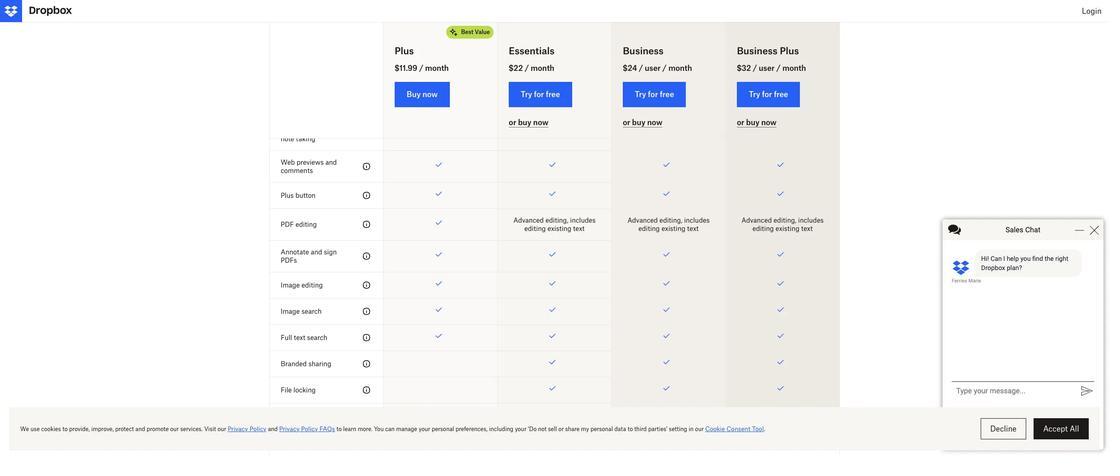 Task type: describe. For each thing, give the bounding box(es) containing it.
2 advanced editing, includes editing existing text from the left
[[628, 216, 710, 233]]

standard image for pdf editing
[[361, 219, 372, 230]]

web
[[281, 158, 295, 166]]

1 advanced editing, includes editing existing text from the left
[[514, 216, 596, 233]]

1 month from the left
[[425, 64, 449, 73]]

best
[[461, 29, 474, 35]]

2 try from the left
[[635, 90, 646, 99]]

and inside annotate and sign pdfs
[[311, 248, 322, 256]]

business plus
[[737, 45, 799, 57]]

standard image for plus button
[[361, 190, 372, 201]]

or buy now button for 3rd try for free button from the right
[[509, 118, 549, 127]]

try for free for 3rd try for free button from the right
[[521, 90, 560, 99]]

or buy now button for second try for free button
[[623, 118, 663, 127]]

to inside "brand and deliver up to 250 gb"
[[806, 37, 812, 45]]

gb inside "brand and deliver up to 250 gb"
[[778, 45, 788, 53]]

gb right 2
[[459, 41, 469, 49]]

try for free for second try for free button
[[635, 90, 674, 99]]

value
[[475, 29, 490, 35]]

pdf
[[281, 221, 294, 228]]

4 / from the left
[[663, 64, 667, 73]]

/ for $24
[[639, 64, 643, 73]]

3 existing from the left
[[776, 225, 800, 233]]

standard image for online documents and note taking
[[361, 129, 372, 140]]

gb up $24 / user / month
[[664, 45, 674, 53]]

standard image for image search
[[361, 306, 372, 317]]

1 100 from the left
[[586, 37, 597, 45]]

annotate
[[281, 248, 309, 256]]

tools
[[393, 10, 415, 21]]

1 brand and deliver up to 100 gb from the left
[[513, 37, 597, 53]]

standard image for branded sharing
[[361, 359, 372, 370]]

branded
[[281, 360, 307, 368]]

1 try for free button from the left
[[509, 82, 572, 107]]

1 deliver from the left
[[546, 37, 566, 45]]

full
[[281, 334, 292, 342]]

$32
[[737, 64, 751, 73]]

2 advanced from the left
[[628, 216, 658, 224]]

and inside "brand and deliver up to 250 gb"
[[761, 37, 772, 45]]

1 existing from the left
[[548, 225, 572, 233]]

1 try from the left
[[521, 90, 532, 99]]

1 brand from the left
[[513, 37, 531, 45]]

/ for $11.99
[[419, 64, 424, 73]]

3 month from the left
[[669, 64, 692, 73]]

buy for first try for free button from right
[[746, 118, 760, 127]]

online documents and note taking
[[281, 127, 350, 143]]

login
[[1082, 6, 1102, 16]]

plus for plus
[[395, 45, 414, 57]]

documents
[[303, 127, 337, 135]]

3 or buy now from the left
[[737, 118, 777, 127]]

2 for from the left
[[648, 90, 658, 99]]

2 deliver from the left
[[660, 37, 680, 45]]

button
[[296, 192, 316, 199]]

1 editing, from the left
[[546, 216, 569, 224]]

$24 / user / month
[[623, 64, 692, 73]]

up inside "brand and deliver up to 250 gb"
[[796, 37, 804, 45]]

2 month from the left
[[531, 64, 555, 73]]

3 advanced editing, includes editing existing text from the left
[[742, 216, 824, 233]]

comments
[[281, 167, 313, 175]]

6 / from the left
[[777, 64, 781, 73]]

$11.99
[[395, 64, 418, 73]]

2 or buy now from the left
[[623, 118, 663, 127]]

3 not included image from the top
[[384, 404, 498, 430]]

2 try for free button from the left
[[623, 82, 686, 107]]

2 existing from the left
[[662, 225, 686, 233]]

login link
[[1075, 0, 1110, 22]]

$22
[[509, 64, 523, 73]]

free for second try for free button
[[660, 90, 674, 99]]

try for free for first try for free button from right
[[749, 90, 789, 99]]

$22 / month
[[509, 64, 555, 73]]

brand and deliver up to 250 gb
[[740, 37, 826, 53]]

business for business plus
[[737, 45, 778, 57]]

gb up $22 / month
[[550, 45, 560, 53]]

business for business
[[623, 45, 664, 57]]

3 or from the left
[[737, 118, 745, 127]]

3 for from the left
[[762, 90, 772, 99]]

2
[[453, 41, 457, 49]]

2 editing, from the left
[[660, 216, 683, 224]]

250
[[813, 37, 826, 45]]

/ for $22
[[525, 64, 529, 73]]

best value
[[461, 29, 490, 35]]

buy
[[407, 90, 421, 99]]



Task type: vqa. For each thing, say whether or not it's contained in the screenshot.
$11.99
yes



Task type: locate. For each thing, give the bounding box(es) containing it.
2 brand and deliver up to 100 gb from the left
[[627, 37, 711, 53]]

try for free button down $24 / user / month
[[623, 82, 686, 107]]

3 standard image from the top
[[361, 219, 372, 230]]

try for free down $24 / user / month
[[635, 90, 674, 99]]

standard image for annotate and sign pdfs
[[361, 251, 372, 262]]

2 user from the left
[[759, 64, 775, 73]]

3 deliver from the left
[[774, 37, 794, 45]]

3 editing, from the left
[[774, 216, 797, 224]]

deliver up to 2 gb
[[413, 41, 469, 49]]

and
[[338, 10, 355, 21], [533, 37, 544, 45], [647, 37, 658, 45], [761, 37, 772, 45], [339, 127, 350, 135], [326, 158, 337, 166], [311, 248, 322, 256]]

free for first try for free button from right
[[774, 90, 789, 99]]

search up full text search
[[302, 308, 322, 315]]

0 horizontal spatial or buy now button
[[509, 118, 549, 127]]

plus button
[[281, 192, 316, 199]]

try for free button
[[509, 82, 572, 107], [623, 82, 686, 107], [737, 82, 800, 107]]

try for free
[[521, 90, 560, 99], [635, 90, 674, 99], [749, 90, 789, 99]]

for down $22 / month
[[534, 90, 544, 99]]

2 includes from the left
[[684, 216, 710, 224]]

2 horizontal spatial try
[[749, 90, 761, 99]]

0 horizontal spatial plus
[[281, 192, 294, 199]]

3 or buy now button from the left
[[737, 118, 777, 127]]

1 vertical spatial standard image
[[361, 306, 372, 317]]

1 standard image from the top
[[361, 129, 372, 140]]

1 / from the left
[[419, 64, 424, 73]]

3 try for free from the left
[[749, 90, 789, 99]]

standard image
[[361, 129, 372, 140], [361, 190, 372, 201], [361, 219, 372, 230], [361, 251, 372, 262], [361, 280, 372, 291], [361, 332, 372, 343], [361, 359, 372, 370], [361, 385, 372, 396]]

standard image for image editing
[[361, 280, 372, 291]]

0 horizontal spatial brand and deliver up to 100 gb
[[513, 37, 597, 53]]

brand up $24
[[627, 37, 645, 45]]

6 standard image from the top
[[361, 332, 372, 343]]

essentials
[[509, 45, 555, 57]]

try for free down $22 / month
[[521, 90, 560, 99]]

buy
[[518, 118, 532, 127], [632, 118, 646, 127], [746, 118, 760, 127]]

2 horizontal spatial plus
[[780, 45, 799, 57]]

0 horizontal spatial advanced
[[514, 216, 544, 224]]

0 horizontal spatial included element
[[498, 404, 612, 430]]

image editing
[[281, 281, 323, 289]]

0 horizontal spatial sharing
[[309, 360, 331, 368]]

1 horizontal spatial free
[[660, 90, 674, 99]]

3 brand from the left
[[740, 37, 759, 45]]

2 or from the left
[[623, 118, 631, 127]]

2 or buy now button from the left
[[623, 118, 663, 127]]

2 image from the top
[[281, 308, 300, 315]]

brand and deliver up to 100 gb up $22 / month
[[513, 37, 597, 53]]

buy now
[[407, 90, 438, 99]]

0 horizontal spatial 100
[[586, 37, 597, 45]]

deliver up essentials
[[546, 37, 566, 45]]

0 vertical spatial search
[[302, 308, 322, 315]]

3 / from the left
[[639, 64, 643, 73]]

0 horizontal spatial existing
[[548, 225, 572, 233]]

1 advanced from the left
[[514, 216, 544, 224]]

deliver
[[413, 41, 434, 49]]

1 horizontal spatial or buy now
[[623, 118, 663, 127]]

user for $32
[[759, 64, 775, 73]]

1 business from the left
[[623, 45, 664, 57]]

2 included element from the left
[[612, 404, 726, 430]]

deliver up $24 / user / month
[[660, 37, 680, 45]]

and up essentials
[[533, 37, 544, 45]]

for down $24 / user / month
[[648, 90, 658, 99]]

0 horizontal spatial buy
[[518, 118, 532, 127]]

0 horizontal spatial includes
[[570, 216, 596, 224]]

1 or buy now from the left
[[509, 118, 549, 127]]

text
[[573, 225, 585, 233], [687, 225, 699, 233], [802, 225, 813, 233], [294, 334, 305, 342]]

1 included element from the left
[[498, 404, 612, 430]]

1 horizontal spatial editing,
[[660, 216, 683, 224]]

2 horizontal spatial free
[[774, 90, 789, 99]]

1 horizontal spatial includes
[[684, 216, 710, 224]]

8 standard image from the top
[[361, 385, 372, 396]]

2 horizontal spatial advanced
[[742, 216, 772, 224]]

$32 / user / month
[[737, 64, 806, 73]]

2 horizontal spatial for
[[762, 90, 772, 99]]

4 standard image from the top
[[361, 251, 372, 262]]

2 vertical spatial not included image
[[384, 404, 498, 430]]

3 try from the left
[[749, 90, 761, 99]]

2 horizontal spatial includes
[[799, 216, 824, 224]]

image for image search
[[281, 308, 300, 315]]

1 horizontal spatial deliver
[[660, 37, 680, 45]]

locking
[[294, 386, 316, 394]]

and inside web previews and comments
[[326, 158, 337, 166]]

1 horizontal spatial included element
[[612, 404, 726, 430]]

3 advanced from the left
[[742, 216, 772, 224]]

file
[[281, 386, 292, 394]]

1 horizontal spatial user
[[759, 64, 775, 73]]

brand inside "brand and deliver up to 250 gb"
[[740, 37, 759, 45]]

search
[[302, 308, 322, 315], [307, 334, 327, 342]]

1 image from the top
[[281, 281, 300, 289]]

2 horizontal spatial advanced editing, includes editing existing text
[[742, 216, 824, 233]]

try for free down $32 / user / month
[[749, 90, 789, 99]]

0 horizontal spatial free
[[546, 90, 560, 99]]

2 horizontal spatial or buy now button
[[737, 118, 777, 127]]

or buy now button for first try for free button from right
[[737, 118, 777, 127]]

0 horizontal spatial editing,
[[546, 216, 569, 224]]

included element
[[498, 404, 612, 430], [612, 404, 726, 430]]

productivity
[[281, 10, 336, 21]]

standard image for full text search
[[361, 332, 372, 343]]

0 horizontal spatial or
[[509, 118, 516, 127]]

1 vertical spatial not included image
[[384, 378, 498, 403]]

2 business from the left
[[737, 45, 778, 57]]

try for free button down $22 / month
[[509, 82, 572, 107]]

search up branded sharing
[[307, 334, 327, 342]]

for
[[534, 90, 544, 99], [648, 90, 658, 99], [762, 90, 772, 99]]

not included image for branded sharing
[[384, 351, 498, 377]]

4 month from the left
[[783, 64, 806, 73]]

brand up business plus at right
[[740, 37, 759, 45]]

for down $32 / user / month
[[762, 90, 772, 99]]

0 horizontal spatial brand
[[513, 37, 531, 45]]

1 horizontal spatial brand
[[627, 37, 645, 45]]

1 includes from the left
[[570, 216, 596, 224]]

2 not included image from the top
[[384, 378, 498, 403]]

free down $24 / user / month
[[660, 90, 674, 99]]

up
[[568, 37, 576, 45], [682, 37, 690, 45], [796, 37, 804, 45], [436, 41, 444, 49]]

brand and deliver up to 100 gb
[[513, 37, 597, 53], [627, 37, 711, 53]]

standard image
[[361, 161, 372, 172], [361, 306, 372, 317]]

5 / from the left
[[753, 64, 757, 73]]

user right $24
[[645, 64, 661, 73]]

buy now button
[[395, 82, 450, 107]]

note
[[281, 135, 294, 143]]

previews
[[297, 158, 324, 166]]

1 user from the left
[[645, 64, 661, 73]]

2 horizontal spatial editing,
[[774, 216, 797, 224]]

user down business plus at right
[[759, 64, 775, 73]]

editing
[[296, 221, 317, 228], [525, 225, 546, 233], [639, 225, 660, 233], [753, 225, 774, 233], [302, 281, 323, 289]]

3 try for free button from the left
[[737, 82, 800, 107]]

1 or from the left
[[509, 118, 516, 127]]

plus
[[395, 45, 414, 57], [780, 45, 799, 57], [281, 192, 294, 199]]

1 horizontal spatial or
[[623, 118, 631, 127]]

deliver up business plus at right
[[774, 37, 794, 45]]

0 vertical spatial sharing
[[357, 10, 391, 21]]

1 vertical spatial image
[[281, 308, 300, 315]]

annotate and sign pdfs
[[281, 248, 337, 264]]

0 horizontal spatial business
[[623, 45, 664, 57]]

try down the $32
[[749, 90, 761, 99]]

1 horizontal spatial try for free
[[635, 90, 674, 99]]

7 standard image from the top
[[361, 359, 372, 370]]

pdf editing
[[281, 221, 317, 228]]

/ for $32
[[753, 64, 757, 73]]

productivity and sharing tools
[[281, 10, 415, 21]]

and right productivity
[[338, 10, 355, 21]]

not included image for file locking
[[384, 378, 498, 403]]

business
[[623, 45, 664, 57], [737, 45, 778, 57]]

online
[[281, 127, 301, 135]]

1 horizontal spatial advanced editing, includes editing existing text
[[628, 216, 710, 233]]

buy for second try for free button
[[632, 118, 646, 127]]

1 buy from the left
[[518, 118, 532, 127]]

1 horizontal spatial try for free button
[[623, 82, 686, 107]]

free down $32 / user / month
[[774, 90, 789, 99]]

1 horizontal spatial try
[[635, 90, 646, 99]]

0 horizontal spatial try for free
[[521, 90, 560, 99]]

try down $24
[[635, 90, 646, 99]]

0 vertical spatial not included image
[[384, 351, 498, 377]]

2 horizontal spatial existing
[[776, 225, 800, 233]]

plus up $11.99
[[395, 45, 414, 57]]

free down $22 / month
[[546, 90, 560, 99]]

3 free from the left
[[774, 90, 789, 99]]

1 or buy now button from the left
[[509, 118, 549, 127]]

plus up $32 / user / month
[[780, 45, 799, 57]]

0 horizontal spatial advanced editing, includes editing existing text
[[514, 216, 596, 233]]

free
[[546, 90, 560, 99], [660, 90, 674, 99], [774, 90, 789, 99]]

1 horizontal spatial buy
[[632, 118, 646, 127]]

1 horizontal spatial business
[[737, 45, 778, 57]]

brand and deliver up to 100 gb up $24 / user / month
[[627, 37, 711, 53]]

not included image
[[384, 351, 498, 377], [384, 378, 498, 403], [384, 404, 498, 430]]

2 buy from the left
[[632, 118, 646, 127]]

full text search
[[281, 334, 327, 342]]

2 horizontal spatial or buy now
[[737, 118, 777, 127]]

1 vertical spatial sharing
[[309, 360, 331, 368]]

1 for from the left
[[534, 90, 544, 99]]

0 vertical spatial image
[[281, 281, 300, 289]]

editing,
[[546, 216, 569, 224], [660, 216, 683, 224], [774, 216, 797, 224]]

1 not included image from the top
[[384, 351, 498, 377]]

1 horizontal spatial existing
[[662, 225, 686, 233]]

2 free from the left
[[660, 90, 674, 99]]

2 / from the left
[[525, 64, 529, 73]]

0 vertical spatial standard image
[[361, 161, 372, 172]]

existing
[[548, 225, 572, 233], [662, 225, 686, 233], [776, 225, 800, 233]]

now
[[423, 90, 438, 99], [533, 118, 549, 127], [648, 118, 663, 127], [762, 118, 777, 127]]

image down pdfs
[[281, 281, 300, 289]]

1 horizontal spatial plus
[[395, 45, 414, 57]]

taking
[[296, 135, 315, 143]]

advanced
[[514, 216, 544, 224], [628, 216, 658, 224], [742, 216, 772, 224]]

and right previews
[[326, 158, 337, 166]]

sign
[[324, 248, 337, 256]]

1 horizontal spatial brand and deliver up to 100 gb
[[627, 37, 711, 53]]

sharing
[[357, 10, 391, 21], [309, 360, 331, 368]]

image up full
[[281, 308, 300, 315]]

1 horizontal spatial advanced
[[628, 216, 658, 224]]

free for 3rd try for free button from the right
[[546, 90, 560, 99]]

2 standard image from the top
[[361, 190, 372, 201]]

and up $24 / user / month
[[647, 37, 658, 45]]

1 horizontal spatial or buy now button
[[623, 118, 663, 127]]

sharing right branded
[[309, 360, 331, 368]]

try down $22 / month
[[521, 90, 532, 99]]

2 horizontal spatial try for free
[[749, 90, 789, 99]]

plus for plus button
[[281, 192, 294, 199]]

5 standard image from the top
[[361, 280, 372, 291]]

gb up $32 / user / month
[[778, 45, 788, 53]]

2 horizontal spatial deliver
[[774, 37, 794, 45]]

deliver inside "brand and deliver up to 250 gb"
[[774, 37, 794, 45]]

0 horizontal spatial try for free button
[[509, 82, 572, 107]]

or
[[509, 118, 516, 127], [623, 118, 631, 127], [737, 118, 745, 127]]

2 horizontal spatial or
[[737, 118, 745, 127]]

2 horizontal spatial brand
[[740, 37, 759, 45]]

image for image editing
[[281, 281, 300, 289]]

gb
[[459, 41, 469, 49], [550, 45, 560, 53], [664, 45, 674, 53], [778, 45, 788, 53]]

0 horizontal spatial for
[[534, 90, 544, 99]]

pdfs
[[281, 256, 297, 264]]

1 try for free from the left
[[521, 90, 560, 99]]

try
[[521, 90, 532, 99], [635, 90, 646, 99], [749, 90, 761, 99]]

1 horizontal spatial for
[[648, 90, 658, 99]]

2 try for free from the left
[[635, 90, 674, 99]]

standard image for file locking
[[361, 385, 372, 396]]

2 brand from the left
[[627, 37, 645, 45]]

image search
[[281, 308, 322, 315]]

0 horizontal spatial or buy now
[[509, 118, 549, 127]]

buy for 3rd try for free button from the right
[[518, 118, 532, 127]]

3 includes from the left
[[799, 216, 824, 224]]

1 standard image from the top
[[361, 161, 372, 172]]

web previews and comments
[[281, 158, 337, 175]]

1 free from the left
[[546, 90, 560, 99]]

now inside button
[[423, 90, 438, 99]]

standard image for web previews and comments
[[361, 161, 372, 172]]

and left sign
[[311, 248, 322, 256]]

sharing left tools
[[357, 10, 391, 21]]

includes
[[570, 216, 596, 224], [684, 216, 710, 224], [799, 216, 824, 224]]

deliver
[[546, 37, 566, 45], [660, 37, 680, 45], [774, 37, 794, 45]]

2 standard image from the top
[[361, 306, 372, 317]]

$24
[[623, 64, 637, 73]]

2 100 from the left
[[700, 37, 711, 45]]

try for free button down $32 / user / month
[[737, 82, 800, 107]]

0 horizontal spatial try
[[521, 90, 532, 99]]

brand
[[513, 37, 531, 45], [627, 37, 645, 45], [740, 37, 759, 45]]

and up business plus at right
[[761, 37, 772, 45]]

advanced editing, includes editing existing text
[[514, 216, 596, 233], [628, 216, 710, 233], [742, 216, 824, 233]]

and right "documents"
[[339, 127, 350, 135]]

image
[[281, 281, 300, 289], [281, 308, 300, 315]]

/
[[419, 64, 424, 73], [525, 64, 529, 73], [639, 64, 643, 73], [663, 64, 667, 73], [753, 64, 757, 73], [777, 64, 781, 73]]

branded sharing
[[281, 360, 331, 368]]

3 buy from the left
[[746, 118, 760, 127]]

1 vertical spatial search
[[307, 334, 327, 342]]

user
[[645, 64, 661, 73], [759, 64, 775, 73]]

100
[[586, 37, 597, 45], [700, 37, 711, 45]]

$11.99 / month
[[395, 64, 449, 73]]

business up $24
[[623, 45, 664, 57]]

plus left button
[[281, 192, 294, 199]]

1 horizontal spatial 100
[[700, 37, 711, 45]]

0 horizontal spatial deliver
[[546, 37, 566, 45]]

2 horizontal spatial try for free button
[[737, 82, 800, 107]]

user for $24
[[645, 64, 661, 73]]

and inside online documents and note taking
[[339, 127, 350, 135]]

or buy now button
[[509, 118, 549, 127], [623, 118, 663, 127], [737, 118, 777, 127]]

month
[[425, 64, 449, 73], [531, 64, 555, 73], [669, 64, 692, 73], [783, 64, 806, 73]]

business up the $32
[[737, 45, 778, 57]]

1 horizontal spatial sharing
[[357, 10, 391, 21]]

to
[[578, 37, 584, 45], [692, 37, 698, 45], [806, 37, 812, 45], [445, 41, 451, 49]]

0 horizontal spatial user
[[645, 64, 661, 73]]

2 horizontal spatial buy
[[746, 118, 760, 127]]

brand up essentials
[[513, 37, 531, 45]]

or buy now
[[509, 118, 549, 127], [623, 118, 663, 127], [737, 118, 777, 127]]

file locking
[[281, 386, 316, 394]]



